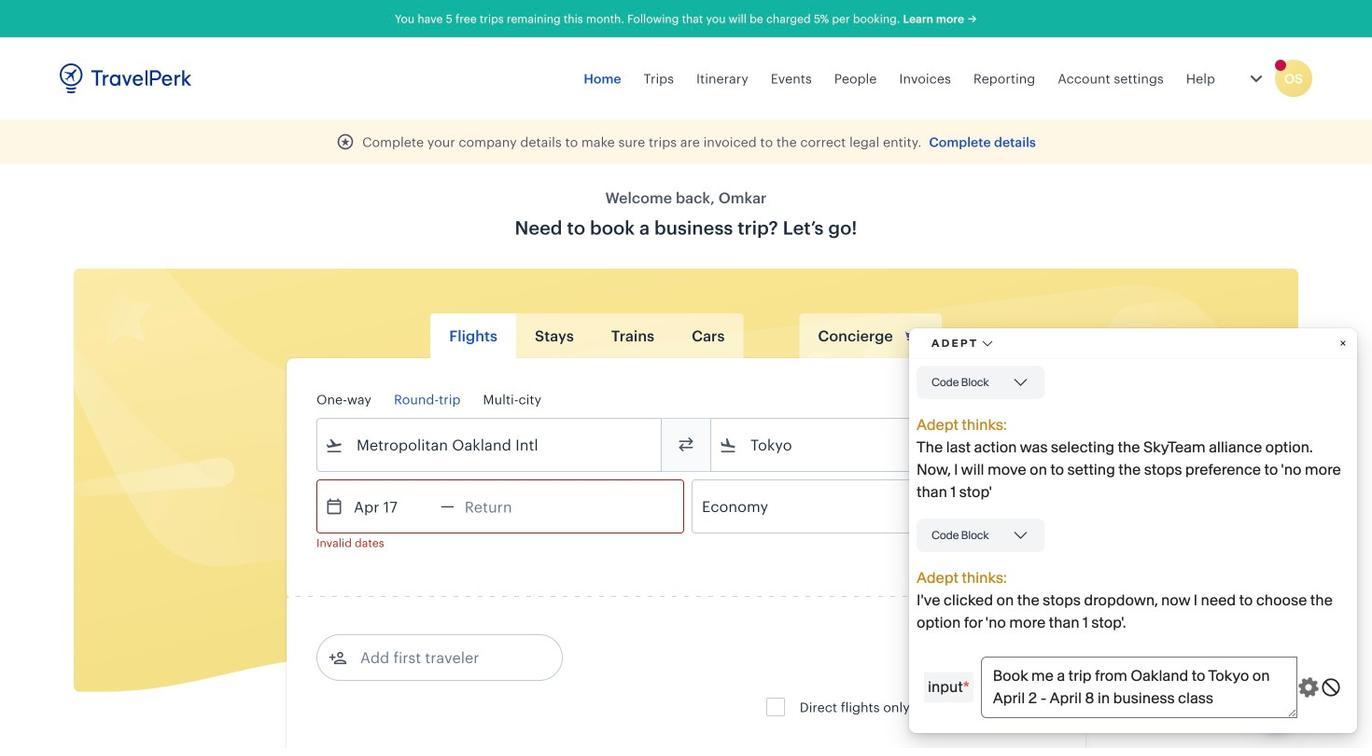 Task type: locate. For each thing, give the bounding box(es) containing it.
Depart text field
[[344, 481, 441, 533]]

Return text field
[[455, 481, 552, 533]]



Task type: vqa. For each thing, say whether or not it's contained in the screenshot.
Add first traveler search box
yes



Task type: describe. For each thing, give the bounding box(es) containing it.
From search field
[[344, 430, 637, 460]]

To search field
[[738, 430, 1031, 460]]

Add first traveler search field
[[347, 643, 542, 673]]



